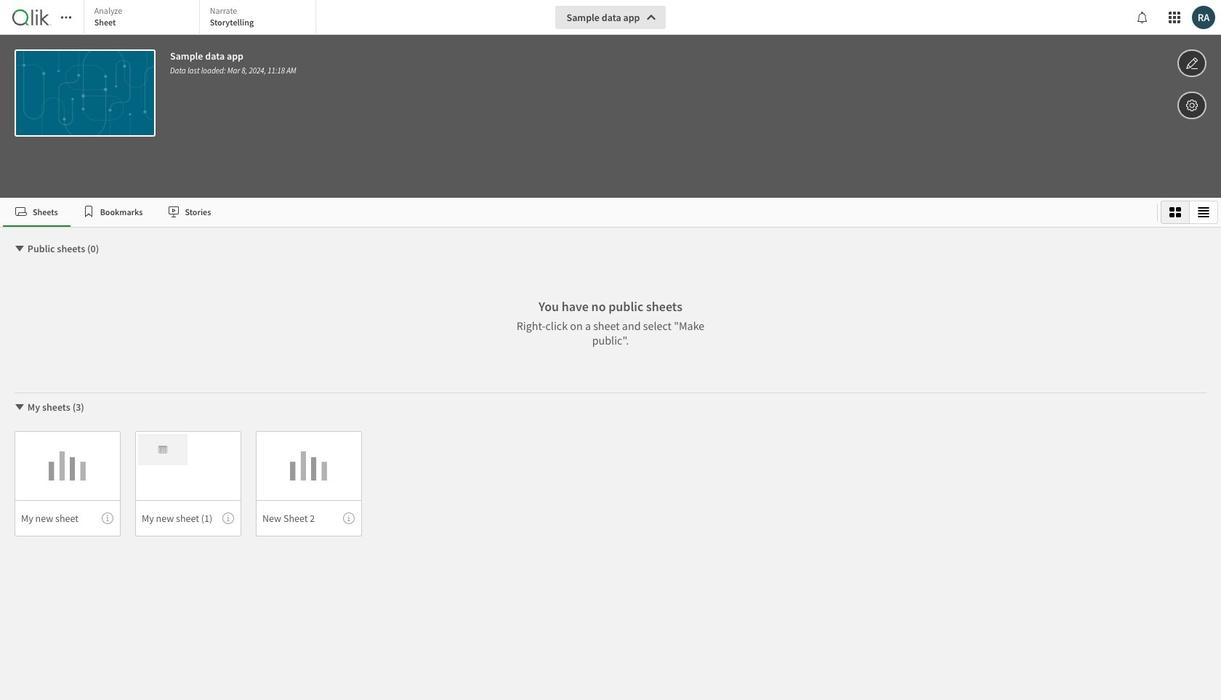 Task type: locate. For each thing, give the bounding box(es) containing it.
1 horizontal spatial menu item
[[135, 500, 241, 537]]

0 horizontal spatial menu item
[[15, 500, 121, 537]]

tooltip for menu item related to new sheet 2 sheet is selected. press the spacebar or enter key to open new sheet 2 sheet. use the right and left arrow keys to navigate. element
[[343, 513, 355, 524]]

tab list
[[83, 0, 320, 36], [3, 198, 1152, 227]]

1 menu item from the left
[[15, 500, 121, 537]]

0 horizontal spatial tooltip
[[102, 513, 113, 524]]

3 tooltip from the left
[[343, 513, 355, 524]]

tooltip inside my new sheet (1) sheet is selected. press the spacebar or enter key to open my new sheet (1) sheet. use the right and left arrow keys to navigate. element
[[223, 513, 234, 524]]

3 menu item from the left
[[256, 500, 362, 537]]

my new sheet sheet is selected. press the spacebar or enter key to open my new sheet sheet. use the right and left arrow keys to navigate. element
[[15, 431, 121, 537]]

0 vertical spatial collapse image
[[14, 243, 25, 255]]

group
[[1161, 201, 1219, 224]]

toolbar
[[0, 0, 1222, 198]]

1 tooltip from the left
[[102, 513, 113, 524]]

0 vertical spatial tab list
[[83, 0, 320, 36]]

2 tooltip from the left
[[223, 513, 234, 524]]

menu item
[[15, 500, 121, 537], [135, 500, 241, 537], [256, 500, 362, 537]]

collapse image
[[14, 243, 25, 255], [14, 401, 25, 413]]

1 horizontal spatial tooltip
[[223, 513, 234, 524]]

2 horizontal spatial menu item
[[256, 500, 362, 537]]

tooltip inside new sheet 2 sheet is selected. press the spacebar or enter key to open new sheet 2 sheet. use the right and left arrow keys to navigate. element
[[343, 513, 355, 524]]

2 horizontal spatial tooltip
[[343, 513, 355, 524]]

list view image
[[1199, 207, 1210, 218]]

menu item for my new sheet sheet is selected. press the spacebar or enter key to open my new sheet sheet. use the right and left arrow keys to navigate. element
[[15, 500, 121, 537]]

tooltip
[[102, 513, 113, 524], [223, 513, 234, 524], [343, 513, 355, 524]]

2 menu item from the left
[[135, 500, 241, 537]]

grid view image
[[1170, 207, 1182, 218]]

tooltip inside my new sheet sheet is selected. press the spacebar or enter key to open my new sheet sheet. use the right and left arrow keys to navigate. element
[[102, 513, 113, 524]]

edit image
[[1186, 55, 1199, 72]]

1 collapse image from the top
[[14, 243, 25, 255]]

application
[[0, 0, 1222, 700]]

tooltip for menu item related to my new sheet (1) sheet is selected. press the spacebar or enter key to open my new sheet (1) sheet. use the right and left arrow keys to navigate. element on the bottom left of the page
[[223, 513, 234, 524]]

1 vertical spatial collapse image
[[14, 401, 25, 413]]



Task type: vqa. For each thing, say whether or not it's contained in the screenshot.
The Storytelling
no



Task type: describe. For each thing, give the bounding box(es) containing it.
1 vertical spatial tab list
[[3, 198, 1152, 227]]

menu item for new sheet 2 sheet is selected. press the spacebar or enter key to open new sheet 2 sheet. use the right and left arrow keys to navigate. element
[[256, 500, 362, 537]]

new sheet 2 sheet is selected. press the spacebar or enter key to open new sheet 2 sheet. use the right and left arrow keys to navigate. element
[[256, 431, 362, 537]]

tooltip for menu item associated with my new sheet sheet is selected. press the spacebar or enter key to open my new sheet sheet. use the right and left arrow keys to navigate. element
[[102, 513, 113, 524]]

my new sheet (1) sheet is selected. press the spacebar or enter key to open my new sheet (1) sheet. use the right and left arrow keys to navigate. element
[[135, 431, 241, 537]]

2 collapse image from the top
[[14, 401, 25, 413]]

app options image
[[1186, 97, 1199, 114]]

menu item for my new sheet (1) sheet is selected. press the spacebar or enter key to open my new sheet (1) sheet. use the right and left arrow keys to navigate. element on the bottom left of the page
[[135, 500, 241, 537]]



